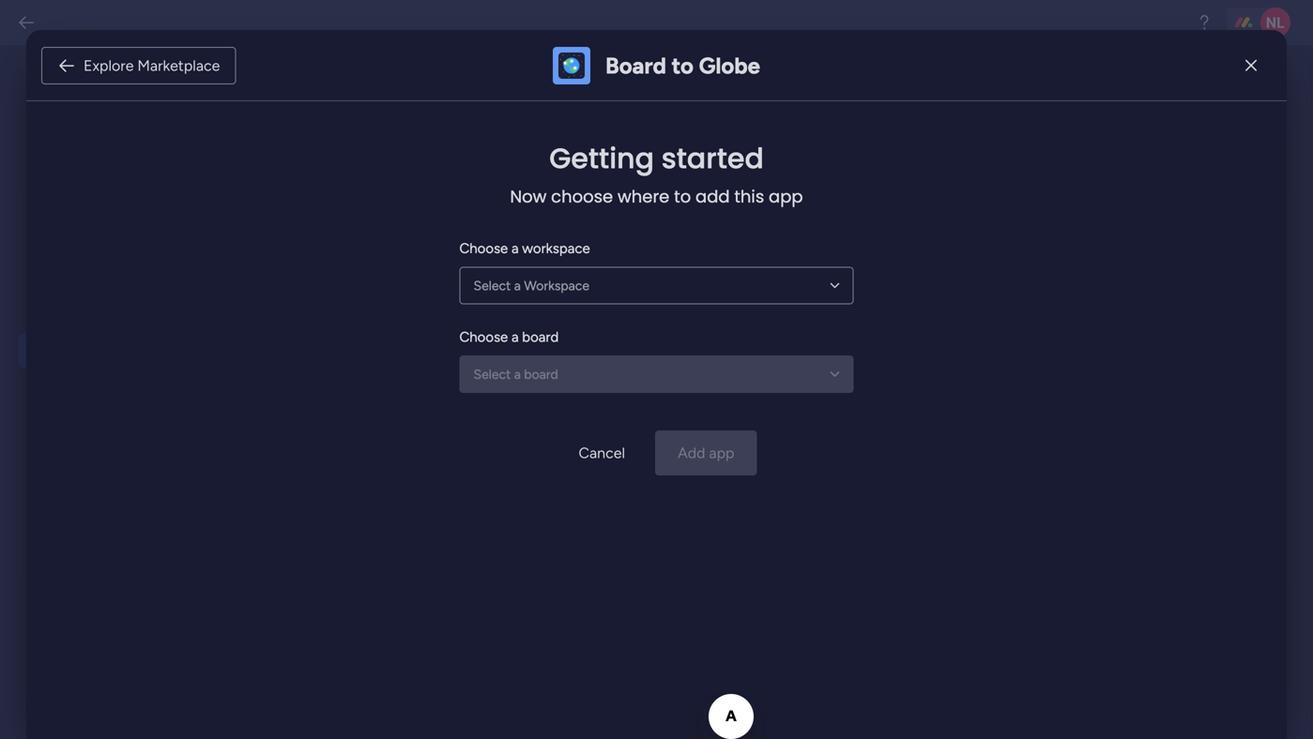 Task type: locate. For each thing, give the bounding box(es) containing it.
the inside the api documentation can be found at developers.monday.com
[[368, 257, 391, 274]]

very
[[493, 398, 520, 415]]

important
[[524, 398, 586, 415]]

choose up gives
[[460, 329, 508, 346]]

0 vertical spatial your
[[568, 377, 597, 393]]

the down the new
[[368, 257, 391, 274]]

this
[[735, 185, 765, 209]]

1 vertical spatial monday
[[600, 377, 651, 393]]

2 choose from the top
[[460, 329, 508, 346]]

in the new api there are only personal api tokens
[[312, 200, 579, 215]]

getting started now choose where to add this app
[[510, 139, 803, 209]]

board
[[606, 52, 667, 79]]

administration
[[33, 80, 220, 114]]

app up in
[[449, 355, 473, 372]]

be
[[546, 257, 562, 274]]

1 vertical spatial board
[[524, 367, 559, 383]]

1 horizontal spatial app
[[449, 355, 473, 372]]

1 the from the top
[[368, 257, 391, 274]]

the
[[368, 257, 391, 274], [368, 355, 391, 372]]

your right keep
[[640, 398, 668, 415]]

the inside 'the monday app api gives you powerful capabilities in order to enhance your monday app experience. it's very important to keep your api token secure.'
[[368, 355, 391, 372]]

gives
[[501, 355, 534, 372]]

select a workspace
[[474, 278, 590, 294]]

a for select a board
[[514, 367, 521, 383]]

app inside getting started now choose where to add this app
[[769, 185, 803, 209]]

back to workspace image
[[17, 13, 36, 32]]

add
[[696, 185, 730, 209]]

to inside getting started now choose where to add this app
[[674, 185, 691, 209]]

select for select a board
[[474, 367, 511, 383]]

experience.
[[395, 398, 468, 415]]

tokens
[[543, 200, 579, 215]]

api left the v2 in the left top of the page
[[312, 85, 343, 110]]

1 vertical spatial select
[[474, 367, 511, 383]]

now
[[510, 185, 547, 209]]

monday
[[395, 355, 446, 372], [600, 377, 651, 393]]

1 vertical spatial the
[[368, 355, 391, 372]]

api up order
[[476, 355, 498, 372]]

token
[[393, 419, 429, 436]]

a for choose a board
[[512, 329, 519, 346]]

the for the api documentation can be found at developers.monday.com
[[368, 257, 391, 274]]

token
[[376, 85, 431, 110]]

2 horizontal spatial app
[[769, 185, 803, 209]]

capabilities
[[368, 377, 439, 393]]

a left can
[[512, 240, 519, 257]]

select down documentation
[[474, 278, 511, 294]]

0 horizontal spatial monday
[[395, 355, 446, 372]]

app right this
[[769, 185, 803, 209]]

app
[[769, 185, 803, 209], [449, 355, 473, 372], [368, 398, 392, 415]]

your
[[568, 377, 597, 393], [640, 398, 668, 415]]

0 vertical spatial choose
[[460, 240, 508, 257]]

a up very
[[514, 367, 521, 383]]

api v2 token
[[312, 85, 431, 110]]

in
[[443, 377, 454, 393]]

documentation
[[420, 257, 516, 274]]

the up capabilities
[[368, 355, 391, 372]]

api
[[312, 85, 343, 110], [372, 200, 391, 215], [521, 200, 540, 215], [395, 257, 416, 274], [476, 355, 498, 372], [368, 419, 390, 436]]

the api documentation can be found at developers.monday.com
[[368, 257, 619, 295]]

select a board
[[474, 367, 559, 383]]

in
[[312, 200, 322, 215]]

board
[[522, 329, 559, 346], [524, 367, 559, 383]]

at
[[606, 257, 619, 274]]

choose
[[460, 240, 508, 257], [460, 329, 508, 346]]

explore marketplace button
[[41, 47, 236, 85]]

files o image
[[628, 170, 641, 183]]

dapulse x slim image
[[1246, 54, 1257, 77]]

2 the from the top
[[368, 355, 391, 372]]

board to globe
[[606, 52, 761, 79]]

0 vertical spatial select
[[474, 278, 511, 294]]

0 vertical spatial the
[[368, 257, 391, 274]]

2 select from the top
[[474, 367, 511, 383]]

a for select a workspace
[[514, 278, 521, 294]]

api inside the api documentation can be found at developers.monday.com
[[395, 257, 416, 274]]

1 choose from the top
[[460, 240, 508, 257]]

choose for choose a board
[[460, 329, 508, 346]]

cancel
[[579, 445, 625, 462]]

regenerate button
[[614, 131, 687, 161]]

only
[[445, 200, 468, 215]]

powerful
[[565, 355, 620, 372]]

monday up capabilities
[[395, 355, 446, 372]]

choose down personal
[[460, 240, 508, 257]]

v2
[[348, 85, 371, 110]]

a for choose a workspace
[[512, 240, 519, 257]]

select up the it's
[[474, 367, 511, 383]]

to right board
[[672, 52, 694, 79]]

new
[[346, 200, 369, 215]]

copy
[[648, 169, 680, 185]]

to down copy
[[674, 185, 691, 209]]

your down powerful
[[568, 377, 597, 393]]

0 vertical spatial monday
[[395, 355, 446, 372]]

a
[[512, 240, 519, 257], [514, 278, 521, 294], [512, 329, 519, 346], [514, 367, 521, 383]]

the monday app api gives you powerful capabilities in order to enhance your monday app experience. it's very important to keep your api token secure.
[[368, 355, 668, 436]]

a up gives
[[512, 329, 519, 346]]

you
[[538, 355, 561, 372]]

the for the monday app api gives you powerful capabilities in order to enhance your monday app experience. it's very important to keep your api token secure.
[[368, 355, 391, 372]]

0 vertical spatial app
[[769, 185, 803, 209]]

to left keep
[[589, 398, 603, 415]]

are
[[425, 200, 442, 215]]

1 horizontal spatial monday
[[600, 377, 651, 393]]

choose a workspace
[[460, 240, 590, 257]]

1 select from the top
[[474, 278, 511, 294]]

app down capabilities
[[368, 398, 392, 415]]

to
[[672, 52, 694, 79], [674, 185, 691, 209], [494, 377, 508, 393], [589, 398, 603, 415]]

0 vertical spatial board
[[522, 329, 559, 346]]

a down can
[[514, 278, 521, 294]]

monday up keep
[[600, 377, 651, 393]]

0 horizontal spatial app
[[368, 398, 392, 415]]

started
[[662, 139, 764, 178]]

workspace
[[522, 240, 590, 257]]

select
[[474, 278, 511, 294], [474, 367, 511, 383]]

1 vertical spatial your
[[640, 398, 668, 415]]

explore marketplace
[[84, 57, 220, 75]]

api left the tokens on the top of the page
[[521, 200, 540, 215]]

personal
[[471, 200, 518, 215]]

api up developers.monday.com link
[[395, 257, 416, 274]]

where
[[618, 185, 670, 209]]

1 vertical spatial choose
[[460, 329, 508, 346]]



Task type: vqa. For each thing, say whether or not it's contained in the screenshot.
The in The monday app API gives you powerful capabilities in order to enhance your monday app experience. It's very important to keep your API token secure.
yes



Task type: describe. For each thing, give the bounding box(es) containing it.
can
[[520, 257, 543, 274]]

help image
[[1195, 13, 1214, 32]]

regenerate
[[622, 139, 680, 152]]

explore
[[84, 57, 134, 75]]

cancel button
[[556, 431, 648, 476]]

0 horizontal spatial your
[[568, 377, 597, 393]]

api left token
[[368, 419, 390, 436]]

to up very
[[494, 377, 508, 393]]

found
[[565, 257, 603, 274]]

board for select a board
[[524, 367, 559, 383]]

there
[[394, 200, 422, 215]]

noah lott image
[[1261, 8, 1291, 38]]

secure.
[[432, 419, 477, 436]]

2 vertical spatial app
[[368, 398, 392, 415]]

enhance
[[511, 377, 565, 393]]

marketplace
[[137, 57, 220, 75]]

order
[[457, 377, 491, 393]]

it's
[[471, 398, 490, 415]]

board for choose a board
[[522, 329, 559, 346]]

workspace
[[524, 278, 590, 294]]

globe
[[699, 52, 761, 79]]

developers.monday.com link
[[368, 278, 522, 295]]

1 horizontal spatial your
[[640, 398, 668, 415]]

app logo image
[[559, 53, 585, 79]]

choose
[[551, 185, 613, 209]]

api right the new
[[372, 200, 391, 215]]

getting
[[550, 139, 654, 178]]

select for select a workspace
[[474, 278, 511, 294]]

developers.monday.com
[[368, 278, 522, 295]]

choose a board
[[460, 329, 559, 346]]

1 vertical spatial app
[[449, 355, 473, 372]]

choose for choose a workspace
[[460, 240, 508, 257]]

the
[[325, 200, 343, 215]]

copy button
[[620, 162, 687, 192]]

keep
[[606, 398, 636, 415]]



